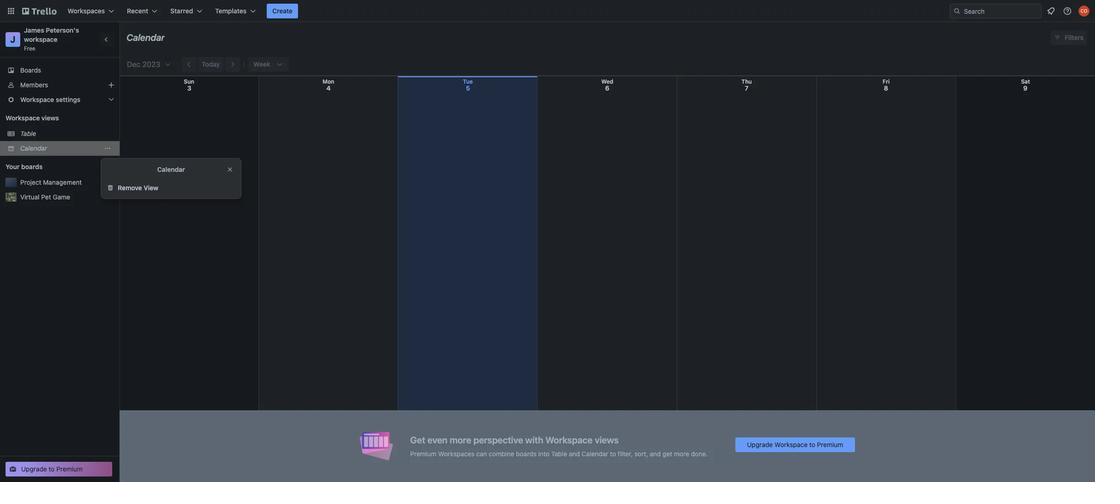 Task type: describe. For each thing, give the bounding box(es) containing it.
members
[[20, 81, 48, 89]]

table link
[[20, 129, 114, 138]]

table inside table link
[[20, 130, 36, 138]]

fri
[[883, 78, 890, 85]]

sun
[[184, 78, 194, 85]]

back to home image
[[22, 4, 57, 18]]

7
[[745, 84, 749, 92]]

search image
[[953, 7, 961, 15]]

calendar inside calendar link
[[20, 144, 47, 152]]

remove view
[[118, 184, 158, 192]]

close popover image
[[226, 166, 234, 173]]

members link
[[0, 78, 120, 92]]

james peterson's workspace link
[[24, 26, 81, 43]]

upgrade workspace to premium
[[747, 441, 843, 449]]

calendar up remove view button
[[157, 166, 185, 173]]

4
[[327, 84, 331, 92]]

templates
[[215, 7, 247, 15]]

wed
[[601, 78, 613, 85]]

1 and from the left
[[569, 450, 580, 458]]

Search field
[[961, 4, 1041, 18]]

j link
[[6, 32, 20, 47]]

get
[[663, 450, 672, 458]]

templates button
[[210, 4, 261, 18]]

starred button
[[165, 4, 208, 18]]

thu
[[742, 78, 752, 85]]

workspace actions menu image
[[104, 145, 111, 152]]

workspaces inside popup button
[[68, 7, 105, 15]]

today
[[202, 60, 220, 68]]

upgrade workspace to premium link
[[735, 438, 855, 452]]

table inside get even more perspective with workspace views premium workspaces can combine boards into table and calendar to filter, sort, and get more done.
[[551, 450, 567, 458]]

game
[[53, 193, 70, 201]]

get
[[410, 435, 425, 445]]

your boards
[[6, 163, 43, 171]]

filter,
[[618, 450, 633, 458]]

workspace inside get even more perspective with workspace views premium workspaces can combine boards into table and calendar to filter, sort, and get more done.
[[545, 435, 593, 445]]

get even more perspective with workspace views premium workspaces can combine boards into table and calendar to filter, sort, and get more done.
[[410, 435, 708, 458]]

workspace settings
[[20, 96, 80, 103]]

recent button
[[121, 4, 163, 18]]

to inside the upgrade to premium link
[[49, 465, 55, 473]]

done.
[[691, 450, 708, 458]]

can
[[476, 450, 487, 458]]

premium inside get even more perspective with workspace views premium workspaces can combine boards into table and calendar to filter, sort, and get more done.
[[410, 450, 436, 458]]

perspective
[[473, 435, 523, 445]]

upgrade to premium link
[[6, 462, 112, 477]]

dec
[[127, 60, 140, 69]]

virtual
[[20, 193, 39, 201]]

your
[[6, 163, 20, 171]]

combine
[[489, 450, 514, 458]]

workspaces button
[[62, 4, 120, 18]]

0 vertical spatial more
[[450, 435, 471, 445]]

workspace views
[[6, 114, 59, 122]]

workspace settings button
[[0, 92, 120, 107]]

christina overa (christinaovera) image
[[1079, 6, 1090, 17]]

project management
[[20, 178, 82, 186]]

sort,
[[634, 450, 648, 458]]

mon
[[323, 78, 334, 85]]

workspace navigation collapse icon image
[[100, 33, 113, 46]]

upgrade for upgrade workspace to premium
[[747, 441, 773, 449]]

calendar inside get even more perspective with workspace views premium workspaces can combine boards into table and calendar to filter, sort, and get more done.
[[582, 450, 608, 458]]

boards inside get even more perspective with workspace views premium workspaces can combine boards into table and calendar to filter, sort, and get more done.
[[516, 450, 537, 458]]

today button
[[198, 57, 224, 72]]

free
[[24, 45, 35, 52]]

project
[[20, 178, 41, 186]]

starred
[[170, 7, 193, 15]]

6
[[605, 84, 609, 92]]



Task type: locate. For each thing, give the bounding box(es) containing it.
1 horizontal spatial workspaces
[[438, 450, 475, 458]]

boards up project
[[21, 163, 43, 171]]

0 vertical spatial upgrade
[[747, 441, 773, 449]]

with
[[525, 435, 543, 445]]

1 horizontal spatial to
[[610, 450, 616, 458]]

views
[[41, 114, 59, 122], [595, 435, 619, 445]]

workspace inside dropdown button
[[20, 96, 54, 103]]

j
[[10, 34, 15, 45]]

2 horizontal spatial to
[[809, 441, 815, 449]]

boards inside your boards with 2 items element
[[21, 163, 43, 171]]

1 vertical spatial workspaces
[[438, 450, 475, 458]]

boards
[[21, 163, 43, 171], [516, 450, 537, 458]]

1 horizontal spatial table
[[551, 450, 567, 458]]

0 horizontal spatial boards
[[21, 163, 43, 171]]

create button
[[267, 4, 298, 18]]

pet
[[41, 193, 51, 201]]

to inside upgrade workspace to premium link
[[809, 441, 815, 449]]

1 horizontal spatial and
[[650, 450, 661, 458]]

table down workspace views
[[20, 130, 36, 138]]

2 vertical spatial premium
[[56, 465, 83, 473]]

1 vertical spatial upgrade
[[21, 465, 47, 473]]

into
[[538, 450, 550, 458]]

table
[[20, 130, 36, 138], [551, 450, 567, 458]]

workspaces up peterson's
[[68, 7, 105, 15]]

0 vertical spatial workspaces
[[68, 7, 105, 15]]

views inside get even more perspective with workspace views premium workspaces can combine boards into table and calendar to filter, sort, and get more done.
[[595, 435, 619, 445]]

boards
[[20, 66, 41, 74]]

more
[[450, 435, 471, 445], [674, 450, 689, 458]]

virtual pet game link
[[20, 193, 114, 202]]

calendar up your boards
[[20, 144, 47, 152]]

1 vertical spatial boards
[[516, 450, 537, 458]]

1 vertical spatial table
[[551, 450, 567, 458]]

1 horizontal spatial boards
[[516, 450, 537, 458]]

2 horizontal spatial premium
[[817, 441, 843, 449]]

workspaces down the even
[[438, 450, 475, 458]]

9
[[1023, 84, 1028, 92]]

open information menu image
[[1063, 6, 1072, 16]]

0 vertical spatial premium
[[817, 441, 843, 449]]

0 horizontal spatial to
[[49, 465, 55, 473]]

1 vertical spatial to
[[610, 450, 616, 458]]

2 and from the left
[[650, 450, 661, 458]]

1 horizontal spatial more
[[674, 450, 689, 458]]

0 horizontal spatial more
[[450, 435, 471, 445]]

view
[[144, 184, 158, 192]]

table right "into"
[[551, 450, 567, 458]]

week
[[254, 60, 270, 68]]

views up filter,
[[595, 435, 619, 445]]

8
[[884, 84, 888, 92]]

virtual pet game
[[20, 193, 70, 201]]

1 vertical spatial views
[[595, 435, 619, 445]]

5
[[466, 84, 470, 92]]

0 horizontal spatial and
[[569, 450, 580, 458]]

0 vertical spatial table
[[20, 130, 36, 138]]

primary element
[[0, 0, 1095, 22]]

workspaces inside get even more perspective with workspace views premium workspaces can combine boards into table and calendar to filter, sort, and get more done.
[[438, 450, 475, 458]]

sat
[[1021, 78, 1030, 85]]

week button
[[248, 57, 289, 72]]

0 vertical spatial to
[[809, 441, 815, 449]]

3
[[187, 84, 191, 92]]

management
[[43, 178, 82, 186]]

filters button
[[1051, 30, 1086, 45]]

your boards with 2 items element
[[6, 161, 93, 172]]

create
[[272, 7, 293, 15]]

to
[[809, 441, 815, 449], [610, 450, 616, 458], [49, 465, 55, 473]]

more right get
[[674, 450, 689, 458]]

recent
[[127, 7, 148, 15]]

views down workspace settings
[[41, 114, 59, 122]]

to inside get even more perspective with workspace views premium workspaces can combine boards into table and calendar to filter, sort, and get more done.
[[610, 450, 616, 458]]

workspace
[[24, 35, 57, 43]]

0 vertical spatial boards
[[21, 163, 43, 171]]

even
[[427, 435, 448, 445]]

workspaces
[[68, 7, 105, 15], [438, 450, 475, 458]]

0 horizontal spatial upgrade
[[21, 465, 47, 473]]

more right the even
[[450, 435, 471, 445]]

calendar left filter,
[[582, 450, 608, 458]]

Calendar text field
[[126, 29, 165, 46]]

1 horizontal spatial views
[[595, 435, 619, 445]]

and left get
[[650, 450, 661, 458]]

1 horizontal spatial premium
[[410, 450, 436, 458]]

1 horizontal spatial upgrade
[[747, 441, 773, 449]]

calendar
[[126, 32, 165, 43], [20, 144, 47, 152], [157, 166, 185, 173], [582, 450, 608, 458]]

dec 2023
[[127, 60, 160, 69]]

project management link
[[20, 178, 114, 187]]

calendar link
[[20, 144, 101, 153]]

remove
[[118, 184, 142, 192]]

upgrade
[[747, 441, 773, 449], [21, 465, 47, 473]]

0 horizontal spatial views
[[41, 114, 59, 122]]

settings
[[56, 96, 80, 103]]

and
[[569, 450, 580, 458], [650, 450, 661, 458]]

filters
[[1065, 34, 1084, 41]]

tue
[[463, 78, 473, 85]]

workspace
[[20, 96, 54, 103], [6, 114, 40, 122], [545, 435, 593, 445], [775, 441, 808, 449]]

boards down 'with'
[[516, 450, 537, 458]]

and right "into"
[[569, 450, 580, 458]]

peterson's
[[46, 26, 79, 34]]

2023
[[142, 60, 160, 69]]

2 vertical spatial to
[[49, 465, 55, 473]]

remove view button
[[101, 181, 241, 195]]

upgrade for upgrade to premium
[[21, 465, 47, 473]]

upgrade to premium
[[21, 465, 83, 473]]

0 vertical spatial views
[[41, 114, 59, 122]]

0 notifications image
[[1045, 6, 1057, 17]]

dec 2023 button
[[123, 57, 171, 72]]

0 horizontal spatial premium
[[56, 465, 83, 473]]

james peterson's workspace free
[[24, 26, 81, 52]]

calendar down recent popup button
[[126, 32, 165, 43]]

boards link
[[0, 63, 120, 78]]

1 vertical spatial more
[[674, 450, 689, 458]]

0 horizontal spatial table
[[20, 130, 36, 138]]

0 horizontal spatial workspaces
[[68, 7, 105, 15]]

premium
[[817, 441, 843, 449], [410, 450, 436, 458], [56, 465, 83, 473]]

1 vertical spatial premium
[[410, 450, 436, 458]]

james
[[24, 26, 44, 34]]



Task type: vqa. For each thing, say whether or not it's contained in the screenshot.
top more
yes



